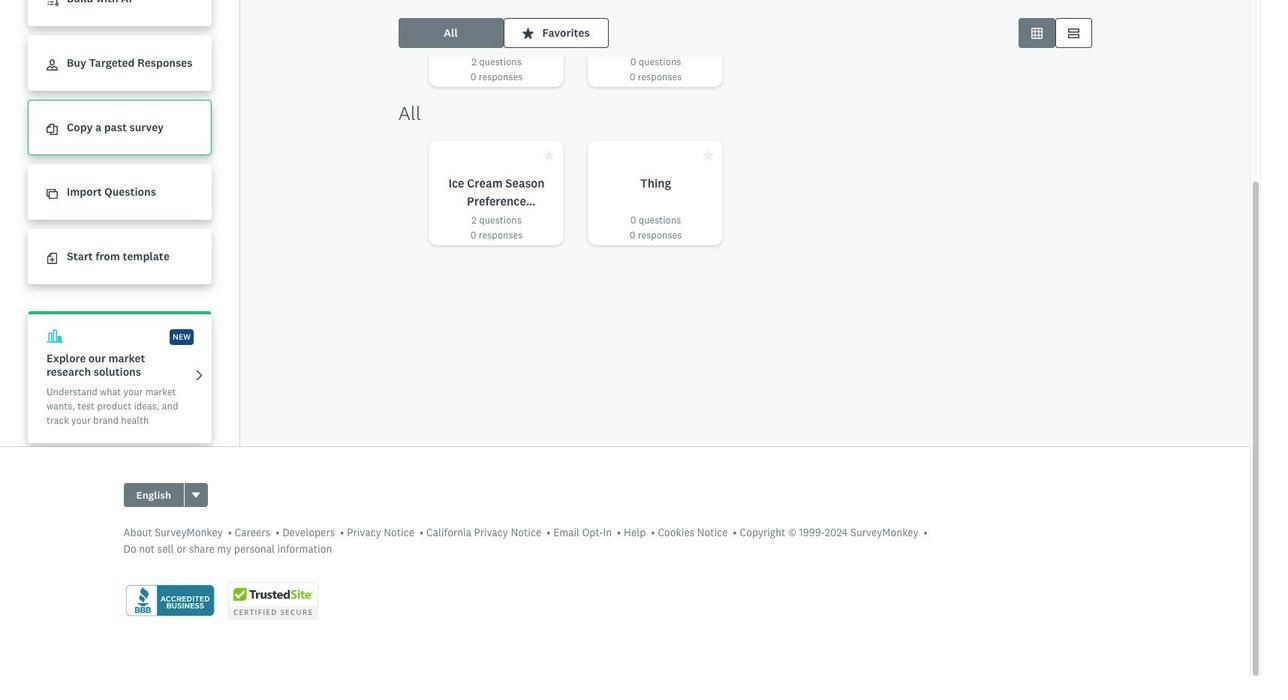 Task type: locate. For each thing, give the bounding box(es) containing it.
starfilled image
[[522, 27, 533, 39], [702, 149, 714, 161]]

chevronright image
[[194, 370, 205, 381]]

1 vertical spatial starfilled image
[[702, 149, 714, 161]]

clone image
[[47, 189, 58, 200]]

language dropdown image
[[191, 490, 201, 501], [192, 493, 200, 498]]

1 horizontal spatial starfilled image
[[702, 149, 714, 161]]

starfilled image
[[543, 149, 554, 161]]

0 horizontal spatial starfilled image
[[522, 27, 533, 39]]

0 vertical spatial starfilled image
[[522, 27, 533, 39]]

group
[[123, 483, 208, 507]]

textboxmultiple image
[[1068, 27, 1079, 39]]

trustedsite helps keep you safe from identity theft, credit card fraud, spyware, spam, viruses and online scams image
[[228, 583, 318, 620]]



Task type: describe. For each thing, give the bounding box(es) containing it.
documentclone image
[[47, 124, 58, 135]]

documentplus image
[[47, 253, 58, 264]]

grid image
[[1031, 27, 1042, 39]]

user image
[[47, 59, 58, 71]]

click to verify bbb accreditation and to see a bbb report. image
[[123, 584, 216, 619]]



Task type: vqa. For each thing, say whether or not it's contained in the screenshot.
Products Icon to the left
no



